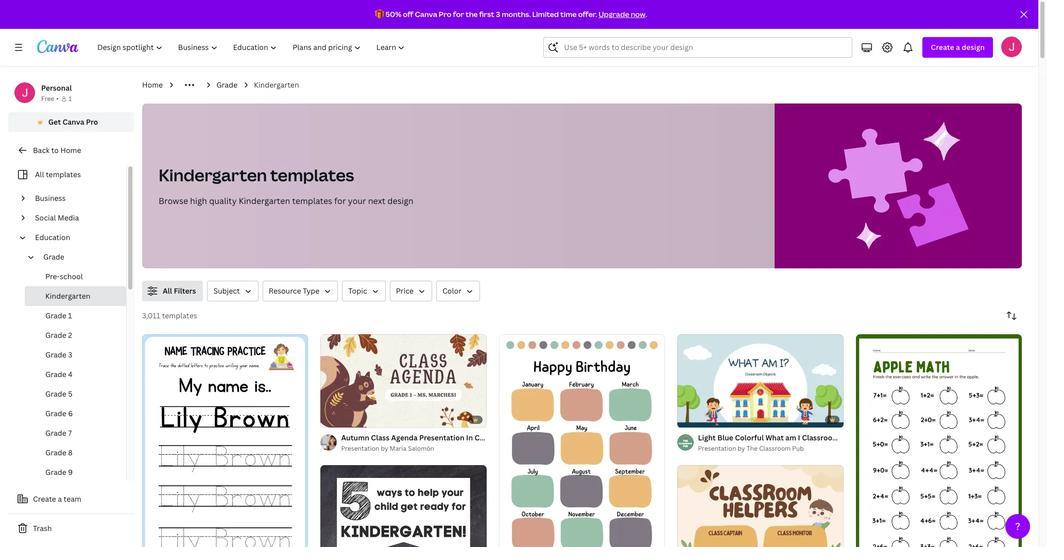 Task type: describe. For each thing, give the bounding box(es) containing it.
top level navigation element
[[91, 37, 414, 58]]

colorful inside autumn class agenda presentation in colorful playful style presentation by maria salomón
[[475, 433, 504, 442]]

blue
[[718, 433, 734, 442]]

all for all templates
[[35, 170, 44, 179]]

canva inside button
[[63, 117, 84, 127]]

1 inside grade 1 link
[[68, 311, 72, 321]]

9
[[68, 467, 73, 477]]

grade inside button
[[43, 252, 64, 262]]

back to home
[[33, 145, 81, 155]]

to
[[51, 145, 59, 155]]

presentation by maria salomón link
[[341, 443, 487, 454]]

next
[[368, 195, 386, 207]]

kindergarten up quality
[[159, 164, 267, 186]]

presentation right quiz
[[887, 433, 932, 442]]

presentation down autumn
[[341, 444, 380, 453]]

pre-school
[[45, 272, 83, 281]]

all filters button
[[142, 281, 203, 301]]

salomón
[[408, 444, 434, 453]]

subject button
[[207, 281, 259, 301]]

grade 7
[[45, 428, 72, 438]]

class
[[371, 433, 390, 442]]

business link
[[31, 189, 120, 208]]

green fun apple math worksheet image
[[856, 335, 1022, 547]]

social media link
[[31, 208, 120, 228]]

a for design
[[956, 42, 960, 52]]

off
[[403, 9, 414, 19]]

autumn class agenda presentation in colorful playful style link
[[341, 432, 550, 443]]

grade for grade 5
[[45, 389, 66, 399]]

grade for grade 6
[[45, 409, 66, 418]]

grade for grade 2
[[45, 330, 66, 340]]

time
[[561, 9, 577, 19]]

trash link
[[8, 518, 134, 539]]

create for create a design
[[931, 42, 955, 52]]

your
[[348, 195, 366, 207]]

browse
[[159, 195, 188, 207]]

home link
[[142, 79, 163, 91]]

team
[[64, 494, 81, 504]]

1 for 1 of 17
[[685, 416, 688, 423]]

pub
[[793, 444, 804, 453]]

grade for grade 1
[[45, 311, 66, 321]]

grade for grade 4
[[45, 369, 66, 379]]

kindergarten down kindergarten templates
[[239, 195, 290, 207]]

i
[[798, 433, 801, 442]]

of for autumn class agenda presentation in colorful playful style
[[332, 416, 340, 423]]

type
[[303, 286, 320, 296]]

color
[[443, 286, 462, 296]]

back to home link
[[8, 140, 134, 161]]

for for pro
[[453, 9, 464, 19]]

0 vertical spatial home
[[142, 80, 163, 90]]

autumn class agenda presentation in colorful playful style presentation by maria salomón
[[341, 433, 550, 453]]

agenda
[[391, 433, 418, 442]]

in
[[466, 433, 473, 442]]

get
[[48, 117, 61, 127]]

7
[[68, 428, 72, 438]]

8
[[68, 448, 73, 458]]

grade 2 link
[[25, 326, 126, 345]]

1 horizontal spatial pro
[[439, 9, 452, 19]]

james peterson image
[[1002, 37, 1022, 57]]

grade button
[[39, 247, 120, 267]]

.
[[646, 9, 647, 19]]

•
[[56, 94, 59, 103]]

personal
[[41, 83, 72, 93]]

0 horizontal spatial classroom
[[759, 444, 791, 453]]

pre-
[[45, 272, 60, 281]]

1 vertical spatial design
[[388, 195, 414, 207]]

templates for kindergarten templates
[[270, 164, 354, 186]]

for for templates
[[334, 195, 346, 207]]

all templates link
[[14, 165, 120, 184]]

Search search field
[[564, 38, 846, 57]]

grade 6 link
[[25, 404, 126, 424]]

create a design
[[931, 42, 985, 52]]

now
[[631, 9, 646, 19]]

colorful pastel simple classroom birthday poster image
[[499, 335, 665, 547]]

design inside dropdown button
[[962, 42, 985, 52]]

grade 6
[[45, 409, 73, 418]]

business
[[35, 193, 66, 203]]

grade 9
[[45, 467, 73, 477]]

social
[[35, 213, 56, 223]]

school
[[60, 272, 83, 281]]

grade 7 link
[[25, 424, 126, 443]]

templates for 3,011 templates
[[162, 311, 197, 321]]

create for create a team
[[33, 494, 56, 504]]

6
[[68, 409, 73, 418]]

filters
[[174, 286, 196, 296]]

browse high quality kindergarten templates for your next design
[[159, 195, 414, 207]]

14
[[342, 416, 348, 423]]

Sort by button
[[1002, 306, 1022, 326]]

1 for 1 of 14
[[328, 416, 331, 423]]

playful
[[505, 433, 530, 442]]

limited
[[533, 9, 559, 19]]

get canva pro button
[[8, 112, 134, 132]]

kindergarten down top level navigation element
[[254, 80, 299, 90]]

what
[[766, 433, 784, 442]]

3,011
[[142, 311, 160, 321]]

yellow fun illustration classroom helpers poster image
[[678, 465, 844, 547]]

grade 4 link
[[25, 365, 126, 384]]

all templates
[[35, 170, 81, 179]]

high
[[190, 195, 207, 207]]



Task type: locate. For each thing, give the bounding box(es) containing it.
1 horizontal spatial design
[[962, 42, 985, 52]]

all filters
[[163, 286, 196, 296]]

1 inside 1 of 17 link
[[685, 416, 688, 423]]

🎁 50% off canva pro for the first 3 months. limited time offer. upgrade now .
[[375, 9, 647, 19]]

templates down all filters
[[162, 311, 197, 321]]

0 vertical spatial all
[[35, 170, 44, 179]]

subject
[[214, 286, 240, 296]]

classroom down what at the right
[[759, 444, 791, 453]]

2
[[68, 330, 72, 340]]

colorful right in
[[475, 433, 504, 442]]

kindergarten down school
[[45, 291, 90, 301]]

create a team button
[[8, 489, 134, 510]]

grade left 9
[[45, 467, 66, 477]]

1 horizontal spatial classroom
[[802, 433, 839, 442]]

light blue colorful what am i classroom objects quiz presentation image
[[678, 334, 844, 428]]

3 up 4
[[68, 350, 72, 360]]

0 horizontal spatial a
[[58, 494, 62, 504]]

2 of from the left
[[689, 416, 697, 423]]

3 right first on the top of the page
[[496, 9, 500, 19]]

templates for all templates
[[46, 170, 81, 179]]

0 vertical spatial classroom
[[802, 433, 839, 442]]

grade down education
[[43, 252, 64, 262]]

1 vertical spatial for
[[334, 195, 346, 207]]

grade down top level navigation element
[[216, 80, 238, 90]]

0 horizontal spatial create
[[33, 494, 56, 504]]

maria
[[390, 444, 407, 453]]

for left the
[[453, 9, 464, 19]]

of
[[332, 416, 340, 423], [689, 416, 697, 423]]

1 inside the 1 of 14 link
[[328, 416, 331, 423]]

3
[[496, 9, 500, 19], [68, 350, 72, 360]]

5
[[68, 389, 72, 399]]

None search field
[[544, 37, 853, 58]]

colorful inside light blue colorful what am i classroom objects quiz presentation presentation by the classroom pub
[[735, 433, 764, 442]]

free •
[[41, 94, 59, 103]]

1 left 14 in the left of the page
[[328, 416, 331, 423]]

pro
[[439, 9, 452, 19], [86, 117, 98, 127]]

a for team
[[58, 494, 62, 504]]

0 horizontal spatial by
[[381, 444, 388, 453]]

grade 3
[[45, 350, 72, 360]]

quality
[[209, 195, 237, 207]]

of for light blue colorful what am i classroom objects quiz presentation
[[689, 416, 697, 423]]

grade 1 link
[[25, 306, 126, 326]]

1 horizontal spatial colorful
[[735, 433, 764, 442]]

a inside dropdown button
[[956, 42, 960, 52]]

grade down grade 2
[[45, 350, 66, 360]]

social media
[[35, 213, 79, 223]]

2 by from the left
[[738, 444, 745, 453]]

grade left the 2
[[45, 330, 66, 340]]

1 colorful from the left
[[475, 433, 504, 442]]

upgrade
[[599, 9, 630, 19]]

3,011 templates
[[142, 311, 197, 321]]

1 of 17
[[685, 416, 704, 423]]

education
[[35, 232, 70, 242]]

templates down back to home
[[46, 170, 81, 179]]

0 vertical spatial 3
[[496, 9, 500, 19]]

grade left 4
[[45, 369, 66, 379]]

grade for grade 9
[[45, 467, 66, 477]]

presentation up salomón
[[419, 433, 465, 442]]

1 vertical spatial home
[[60, 145, 81, 155]]

canva right off
[[415, 9, 437, 19]]

the
[[466, 9, 478, 19]]

price
[[396, 286, 414, 296]]

1 horizontal spatial all
[[163, 286, 172, 296]]

design left james peterson image
[[962, 42, 985, 52]]

presentation by the classroom pub link
[[698, 443, 844, 454]]

0 horizontal spatial canva
[[63, 117, 84, 127]]

grade 2
[[45, 330, 72, 340]]

am
[[786, 433, 797, 442]]

by inside autumn class agenda presentation in colorful playful style presentation by maria salomón
[[381, 444, 388, 453]]

coloful bold informative kindergarten infographic image
[[321, 465, 487, 547]]

0 horizontal spatial colorful
[[475, 433, 504, 442]]

grade up grade 2
[[45, 311, 66, 321]]

1 of 17 link
[[678, 334, 844, 428]]

0 vertical spatial for
[[453, 9, 464, 19]]

create a design button
[[923, 37, 993, 58]]

1 horizontal spatial by
[[738, 444, 745, 453]]

light
[[698, 433, 716, 442]]

for left your
[[334, 195, 346, 207]]

by down class
[[381, 444, 388, 453]]

resource type button
[[263, 281, 338, 301]]

all left filters at the left bottom of page
[[163, 286, 172, 296]]

months.
[[502, 9, 531, 19]]

create inside create a team button
[[33, 494, 56, 504]]

grade 4
[[45, 369, 73, 379]]

17
[[699, 416, 704, 423]]

canva
[[415, 9, 437, 19], [63, 117, 84, 127]]

light blue colorful what am i classroom objects quiz presentation link
[[698, 432, 932, 443]]

0 vertical spatial create
[[931, 42, 955, 52]]

0 horizontal spatial 3
[[68, 350, 72, 360]]

back
[[33, 145, 50, 155]]

classroom
[[802, 433, 839, 442], [759, 444, 791, 453]]

pro left the
[[439, 9, 452, 19]]

0 vertical spatial pro
[[439, 9, 452, 19]]

1 vertical spatial classroom
[[759, 444, 791, 453]]

upgrade now button
[[599, 9, 646, 19]]

free
[[41, 94, 54, 103]]

1 vertical spatial create
[[33, 494, 56, 504]]

resource
[[269, 286, 301, 296]]

of inside the 1 of 14 link
[[332, 416, 340, 423]]

presentation down the blue
[[698, 444, 737, 453]]

1 horizontal spatial 3
[[496, 9, 500, 19]]

grade left 5
[[45, 389, 66, 399]]

pro up back to home link
[[86, 117, 98, 127]]

first
[[479, 9, 495, 19]]

create inside create a design dropdown button
[[931, 42, 955, 52]]

0 horizontal spatial for
[[334, 195, 346, 207]]

grade left 6
[[45, 409, 66, 418]]

get canva pro
[[48, 117, 98, 127]]

grade 9 link
[[25, 463, 126, 482]]

colorful
[[475, 433, 504, 442], [735, 433, 764, 442]]

1 horizontal spatial a
[[956, 42, 960, 52]]

quiz
[[870, 433, 886, 442]]

1 vertical spatial all
[[163, 286, 172, 296]]

0 vertical spatial a
[[956, 42, 960, 52]]

1
[[68, 94, 72, 103], [68, 311, 72, 321], [328, 416, 331, 423], [685, 416, 688, 423]]

light blue colorful what am i classroom objects quiz presentation presentation by the classroom pub
[[698, 433, 932, 453]]

of left 14 in the left of the page
[[332, 416, 340, 423]]

templates left your
[[292, 195, 332, 207]]

topic
[[348, 286, 367, 296]]

pre-school link
[[25, 267, 126, 286]]

grade 1
[[45, 311, 72, 321]]

1 for 1
[[68, 94, 72, 103]]

1 by from the left
[[381, 444, 388, 453]]

0 vertical spatial design
[[962, 42, 985, 52]]

1 horizontal spatial for
[[453, 9, 464, 19]]

1 of 14
[[328, 416, 348, 423]]

the
[[747, 444, 758, 453]]

templates up browse high quality kindergarten templates for your next design
[[270, 164, 354, 186]]

price button
[[390, 281, 432, 301]]

by left the
[[738, 444, 745, 453]]

by inside light blue colorful what am i classroom objects quiz presentation presentation by the classroom pub
[[738, 444, 745, 453]]

0 horizontal spatial all
[[35, 170, 44, 179]]

grade for grade 3
[[45, 350, 66, 360]]

grade 3 link
[[25, 345, 126, 365]]

autumn
[[341, 433, 369, 442]]

of inside 1 of 17 link
[[689, 416, 697, 423]]

design right next
[[388, 195, 414, 207]]

1 horizontal spatial canva
[[415, 9, 437, 19]]

1 horizontal spatial of
[[689, 416, 697, 423]]

grade for grade 7
[[45, 428, 66, 438]]

1 up the 2
[[68, 311, 72, 321]]

kindergarten
[[254, 80, 299, 90], [159, 164, 267, 186], [239, 195, 290, 207], [45, 291, 90, 301]]

create a team
[[33, 494, 81, 504]]

presentation
[[419, 433, 465, 442], [887, 433, 932, 442], [341, 444, 380, 453], [698, 444, 737, 453]]

of left 17
[[689, 416, 697, 423]]

grade for grade 8
[[45, 448, 66, 458]]

0 horizontal spatial design
[[388, 195, 414, 207]]

style
[[532, 433, 550, 442]]

grade left the 8
[[45, 448, 66, 458]]

classroom right i
[[802, 433, 839, 442]]

0 horizontal spatial pro
[[86, 117, 98, 127]]

all down back
[[35, 170, 44, 179]]

1 vertical spatial canva
[[63, 117, 84, 127]]

1 horizontal spatial home
[[142, 80, 163, 90]]

a inside button
[[58, 494, 62, 504]]

grade 5 link
[[25, 384, 126, 404]]

all for all filters
[[163, 286, 172, 296]]

1 of 14 link
[[321, 334, 487, 428]]

1 vertical spatial a
[[58, 494, 62, 504]]

3 inside grade 3 link
[[68, 350, 72, 360]]

grade
[[216, 80, 238, 90], [43, 252, 64, 262], [45, 311, 66, 321], [45, 330, 66, 340], [45, 350, 66, 360], [45, 369, 66, 379], [45, 389, 66, 399], [45, 409, 66, 418], [45, 428, 66, 438], [45, 448, 66, 458], [45, 467, 66, 477]]

1 left 17
[[685, 416, 688, 423]]

2 colorful from the left
[[735, 433, 764, 442]]

1 vertical spatial 3
[[68, 350, 72, 360]]

0 horizontal spatial home
[[60, 145, 81, 155]]

4
[[68, 369, 73, 379]]

pro inside button
[[86, 117, 98, 127]]

blue minimalist name tracing practice worksheet image
[[142, 335, 308, 547]]

1 of from the left
[[332, 416, 340, 423]]

grade left 7
[[45, 428, 66, 438]]

0 horizontal spatial of
[[332, 416, 340, 423]]

50%
[[386, 9, 402, 19]]

autumn class agenda presentation in colorful playful style image
[[321, 334, 487, 428]]

1 horizontal spatial create
[[931, 42, 955, 52]]

canva right get
[[63, 117, 84, 127]]

0 vertical spatial canva
[[415, 9, 437, 19]]

1 right •
[[68, 94, 72, 103]]

1 vertical spatial pro
[[86, 117, 98, 127]]

objects
[[841, 433, 868, 442]]

🎁
[[375, 9, 384, 19]]

media
[[58, 213, 79, 223]]

colorful up the
[[735, 433, 764, 442]]

all inside button
[[163, 286, 172, 296]]

resource type
[[269, 286, 320, 296]]

a
[[956, 42, 960, 52], [58, 494, 62, 504]]



Task type: vqa. For each thing, say whether or not it's contained in the screenshot.
Autumn Class Agenda Presentation In Colorful Playful Style Presentation by Maria Salomón
yes



